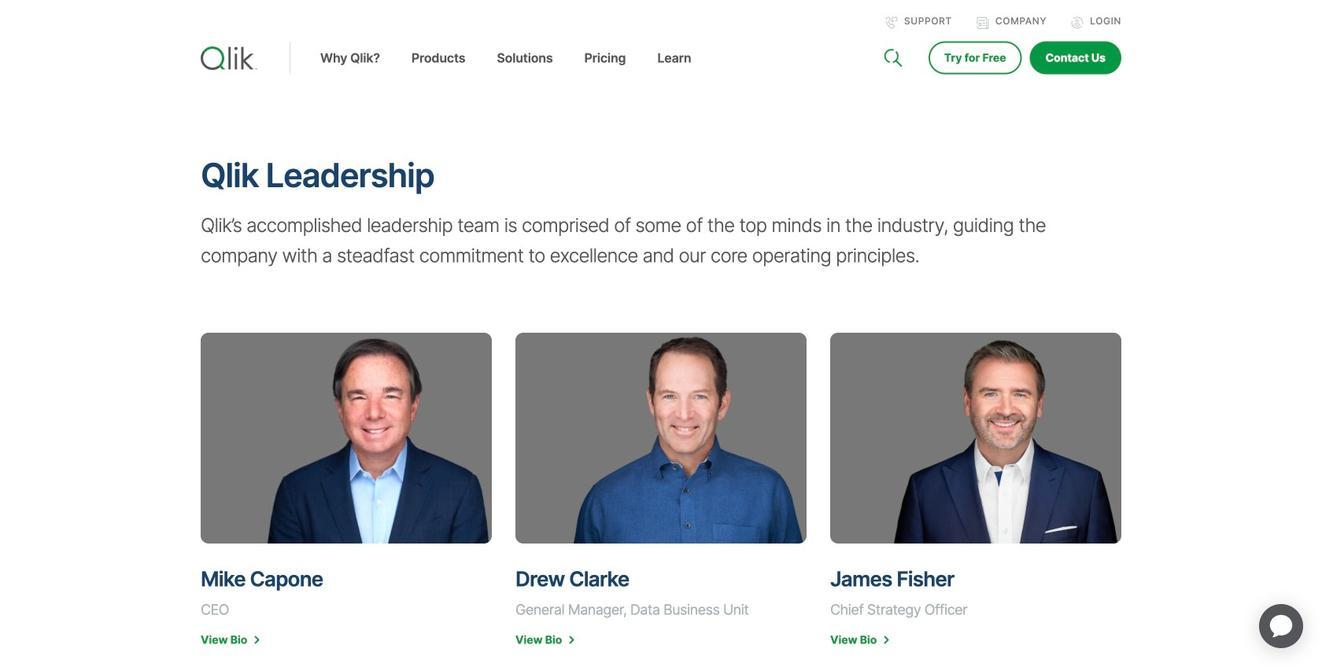 Task type: vqa. For each thing, say whether or not it's contained in the screenshot.
Qlik image
yes



Task type: describe. For each thing, give the bounding box(es) containing it.
qlik leadership team: drew clarke - general manager, data business unit image
[[515, 333, 807, 544]]



Task type: locate. For each thing, give the bounding box(es) containing it.
qlik image
[[201, 46, 257, 70]]

application
[[1240, 585, 1322, 667]]

support image
[[885, 17, 898, 29]]

login image
[[1071, 17, 1084, 29]]

qlik leadership team: mike capone - ceo image
[[201, 333, 492, 544]]

qlik leadership team: james fisher - chief strategy officer image
[[830, 333, 1121, 544]]

company image
[[976, 17, 989, 29]]



